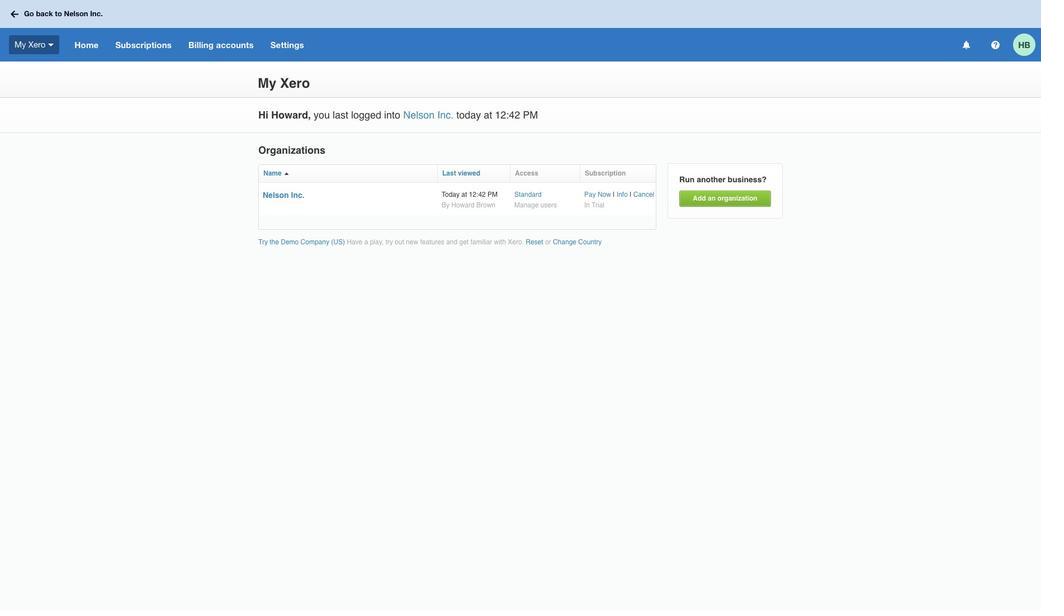 Task type: describe. For each thing, give the bounding box(es) containing it.
change country link
[[553, 238, 602, 246]]

nelson inside banner
[[64, 9, 88, 18]]

reset link
[[526, 238, 543, 246]]

my xero button
[[0, 28, 66, 62]]

try
[[386, 238, 393, 246]]

run
[[680, 175, 695, 184]]

nelson inc.
[[263, 191, 305, 200]]

with
[[494, 238, 506, 246]]

subscriptions
[[115, 40, 172, 50]]

try
[[258, 238, 268, 246]]

subscription
[[585, 170, 626, 177]]

svg image
[[992, 41, 1000, 49]]

company
[[301, 238, 329, 246]]

to
[[55, 9, 62, 18]]

have
[[347, 238, 363, 246]]

hb button
[[1014, 28, 1042, 62]]

last viewed link
[[442, 170, 481, 177]]

standard manage users
[[515, 191, 557, 209]]

last
[[442, 170, 456, 177]]

familiar
[[471, 238, 492, 246]]

trial
[[592, 201, 605, 209]]

business?
[[728, 175, 767, 184]]

today at 12:42 pm by howard brown
[[442, 191, 498, 209]]

settings
[[271, 40, 304, 50]]

cancel link
[[634, 191, 654, 199]]

navigation inside banner
[[66, 28, 955, 62]]

out
[[395, 238, 404, 246]]

cancel
[[634, 191, 654, 199]]

access
[[515, 170, 539, 177]]

billing accounts
[[188, 40, 254, 50]]

today
[[457, 109, 481, 121]]

play,
[[370, 238, 384, 246]]

0 horizontal spatial nelson inc. link
[[263, 191, 305, 200]]

1 vertical spatial xero
[[280, 76, 310, 91]]

you
[[314, 109, 330, 121]]

hi howard, you last logged into nelson inc. today at 12:42 pm
[[258, 109, 538, 121]]

name link
[[263, 170, 282, 177]]

name
[[263, 170, 282, 177]]

billing accounts link
[[180, 28, 262, 62]]

or
[[545, 238, 551, 246]]

go back to nelson inc. link
[[7, 4, 110, 24]]

the
[[270, 238, 279, 246]]

an
[[708, 195, 716, 203]]

settings button
[[262, 28, 313, 62]]

howard,
[[271, 109, 311, 121]]

demo
[[281, 238, 299, 246]]

hi
[[258, 109, 269, 121]]

my inside popup button
[[15, 40, 26, 49]]

go
[[24, 9, 34, 18]]

by
[[442, 201, 450, 209]]

add an organization
[[693, 195, 758, 203]]

0 vertical spatial pm
[[523, 109, 538, 121]]

inc. inside banner
[[90, 9, 103, 18]]

(us)
[[331, 238, 345, 246]]

0 vertical spatial 12:42
[[495, 109, 520, 121]]

banner containing hb
[[0, 0, 1042, 62]]

run another business?
[[680, 175, 767, 184]]

2 horizontal spatial inc.
[[438, 109, 454, 121]]



Task type: locate. For each thing, give the bounding box(es) containing it.
1 horizontal spatial 12:42
[[495, 109, 520, 121]]

nelson inc. link right into
[[403, 109, 454, 121]]

try the demo company (us) have a play, try out new features and get familiar with xero. reset or change country
[[258, 238, 602, 246]]

info
[[617, 191, 628, 199]]

0 vertical spatial inc.
[[90, 9, 103, 18]]

my
[[15, 40, 26, 49], [258, 76, 277, 91]]

pay now link
[[585, 191, 611, 199]]

svg image left svg image
[[963, 41, 970, 49]]

last viewed
[[442, 170, 481, 177]]

xero up howard, on the top of page
[[280, 76, 310, 91]]

today
[[442, 191, 460, 199]]

navigation containing home
[[66, 28, 955, 62]]

0 horizontal spatial inc.
[[90, 9, 103, 18]]

1 horizontal spatial at
[[484, 109, 492, 121]]

at
[[484, 109, 492, 121], [462, 191, 467, 199]]

my down go
[[15, 40, 26, 49]]

nelson inc. link down name link
[[263, 191, 305, 200]]

another
[[697, 175, 726, 184]]

at inside today at 12:42 pm by howard brown
[[462, 191, 467, 199]]

info link
[[617, 191, 628, 199]]

1 horizontal spatial nelson
[[263, 191, 289, 200]]

reset
[[526, 238, 543, 246]]

1 horizontal spatial nelson inc. link
[[403, 109, 454, 121]]

now
[[598, 191, 611, 199]]

1 vertical spatial nelson inc. link
[[263, 191, 305, 200]]

1 horizontal spatial my xero
[[258, 76, 310, 91]]

|
[[613, 191, 615, 199], [630, 191, 632, 199]]

inc.
[[90, 9, 103, 18], [438, 109, 454, 121], [291, 191, 305, 200]]

my xero down go
[[15, 40, 45, 49]]

subscriptions link
[[107, 28, 180, 62]]

xero down back
[[28, 40, 45, 49]]

navigation
[[66, 28, 955, 62]]

0 horizontal spatial pm
[[488, 191, 498, 199]]

0 horizontal spatial xero
[[28, 40, 45, 49]]

into
[[384, 109, 401, 121]]

users
[[541, 201, 557, 209]]

add an organization link
[[680, 191, 771, 207]]

0 horizontal spatial at
[[462, 191, 467, 199]]

0 vertical spatial at
[[484, 109, 492, 121]]

country
[[579, 238, 602, 246]]

standard link
[[515, 191, 542, 199]]

pm inside today at 12:42 pm by howard brown
[[488, 191, 498, 199]]

manage
[[515, 201, 539, 209]]

1 | from the left
[[613, 191, 615, 199]]

svg image inside "go back to nelson inc." link
[[11, 10, 18, 18]]

0 horizontal spatial my
[[15, 40, 26, 49]]

nelson
[[64, 9, 88, 18], [403, 109, 435, 121], [263, 191, 289, 200]]

nelson right into
[[403, 109, 435, 121]]

try the demo company (us) link
[[258, 238, 347, 246]]

12:42 inside today at 12:42 pm by howard brown
[[469, 191, 486, 199]]

change
[[553, 238, 577, 246]]

home
[[75, 40, 99, 50]]

in
[[585, 201, 590, 209]]

0 vertical spatial my
[[15, 40, 26, 49]]

logged
[[351, 109, 382, 121]]

2 horizontal spatial svg image
[[963, 41, 970, 49]]

1 vertical spatial at
[[462, 191, 467, 199]]

viewed
[[458, 170, 481, 177]]

0 horizontal spatial svg image
[[11, 10, 18, 18]]

organization
[[718, 195, 758, 203]]

my xero up howard, on the top of page
[[258, 76, 310, 91]]

0 vertical spatial nelson
[[64, 9, 88, 18]]

2 horizontal spatial nelson
[[403, 109, 435, 121]]

svg image
[[11, 10, 18, 18], [963, 41, 970, 49], [48, 43, 54, 46]]

0 vertical spatial xero
[[28, 40, 45, 49]]

and
[[446, 238, 458, 246]]

new
[[406, 238, 418, 246]]

1 horizontal spatial xero
[[280, 76, 310, 91]]

12:42 right today on the left of page
[[495, 109, 520, 121]]

nelson right to
[[64, 9, 88, 18]]

0 vertical spatial nelson inc. link
[[403, 109, 454, 121]]

a
[[365, 238, 368, 246]]

0 horizontal spatial |
[[613, 191, 615, 199]]

inc. up home link
[[90, 9, 103, 18]]

1 horizontal spatial my
[[258, 76, 277, 91]]

xero
[[28, 40, 45, 49], [280, 76, 310, 91]]

svg image left go
[[11, 10, 18, 18]]

accounts
[[216, 40, 254, 50]]

1 vertical spatial my
[[258, 76, 277, 91]]

organizations
[[258, 144, 326, 156]]

brown
[[477, 201, 496, 209]]

nelson down name link
[[263, 191, 289, 200]]

howard
[[452, 201, 475, 209]]

my xero inside my xero popup button
[[15, 40, 45, 49]]

1 horizontal spatial pm
[[523, 109, 538, 121]]

svg image down "go back to nelson inc." link
[[48, 43, 54, 46]]

at up howard
[[462, 191, 467, 199]]

xero inside popup button
[[28, 40, 45, 49]]

1 vertical spatial my xero
[[258, 76, 310, 91]]

inc. down 'organizations'
[[291, 191, 305, 200]]

get
[[460, 238, 469, 246]]

features
[[420, 238, 445, 246]]

at right today on the left of page
[[484, 109, 492, 121]]

go back to nelson inc.
[[24, 9, 103, 18]]

1 horizontal spatial svg image
[[48, 43, 54, 46]]

svg image inside my xero popup button
[[48, 43, 54, 46]]

banner
[[0, 0, 1042, 62]]

| right info
[[630, 191, 632, 199]]

home link
[[66, 28, 107, 62]]

12:42 up brown
[[469, 191, 486, 199]]

add
[[693, 195, 706, 203]]

2 vertical spatial inc.
[[291, 191, 305, 200]]

2 | from the left
[[630, 191, 632, 199]]

0 vertical spatial my xero
[[15, 40, 45, 49]]

1 vertical spatial pm
[[488, 191, 498, 199]]

12:42
[[495, 109, 520, 121], [469, 191, 486, 199]]

| left info link
[[613, 191, 615, 199]]

0 horizontal spatial my xero
[[15, 40, 45, 49]]

last
[[333, 109, 349, 121]]

1 horizontal spatial |
[[630, 191, 632, 199]]

1 vertical spatial nelson
[[403, 109, 435, 121]]

nelson inc. link
[[403, 109, 454, 121], [263, 191, 305, 200]]

standard
[[515, 191, 542, 199]]

pay
[[585, 191, 596, 199]]

1 vertical spatial 12:42
[[469, 191, 486, 199]]

inc. left today on the left of page
[[438, 109, 454, 121]]

pay now | info | cancel in trial
[[585, 191, 654, 209]]

hb
[[1019, 39, 1031, 50]]

0 horizontal spatial nelson
[[64, 9, 88, 18]]

my xero
[[15, 40, 45, 49], [258, 76, 310, 91]]

billing
[[188, 40, 214, 50]]

back
[[36, 9, 53, 18]]

my up 'hi'
[[258, 76, 277, 91]]

0 horizontal spatial 12:42
[[469, 191, 486, 199]]

1 horizontal spatial inc.
[[291, 191, 305, 200]]

pm
[[523, 109, 538, 121], [488, 191, 498, 199]]

2 vertical spatial nelson
[[263, 191, 289, 200]]

1 vertical spatial inc.
[[438, 109, 454, 121]]

xero.
[[508, 238, 524, 246]]



Task type: vqa. For each thing, say whether or not it's contained in the screenshot.
DEMO
yes



